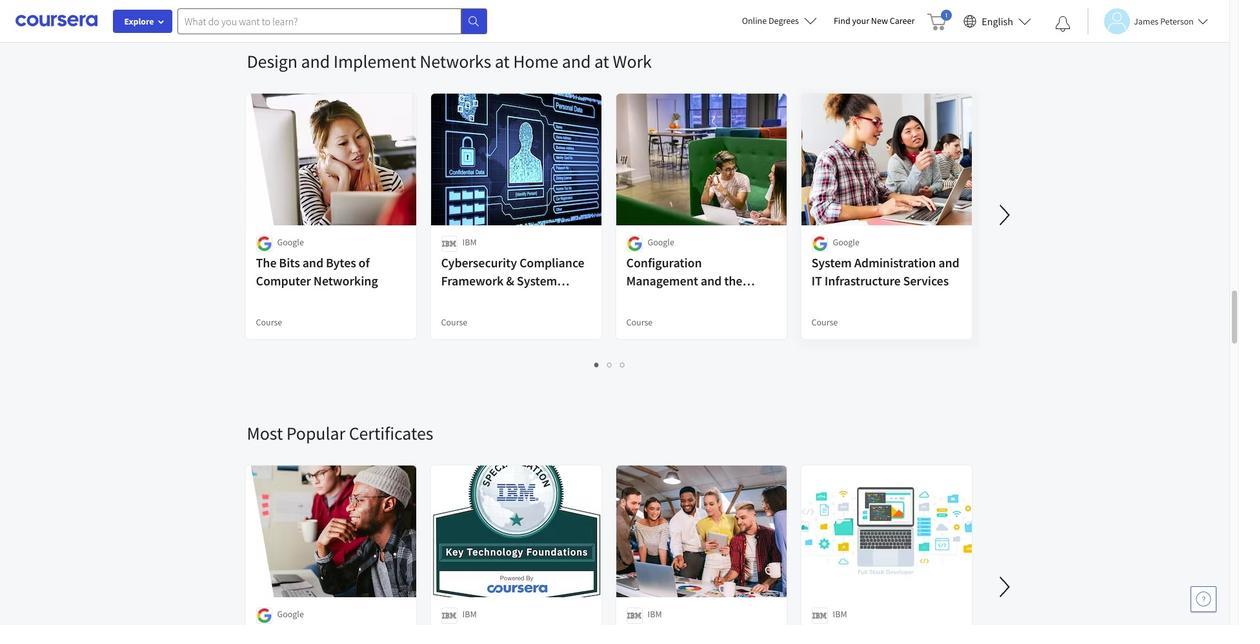 Task type: vqa. For each thing, say whether or not it's contained in the screenshot.
1st 'Course' from the left
yes



Task type: describe. For each thing, give the bounding box(es) containing it.
find your new career link
[[828, 13, 922, 29]]

popular
[[287, 422, 346, 445]]

work
[[613, 50, 652, 73]]

find your new career
[[834, 15, 915, 26]]

explore button
[[113, 10, 172, 33]]

google inside "link"
[[277, 608, 304, 620]]

james
[[1135, 15, 1159, 27]]

What do you want to learn? text field
[[178, 8, 462, 34]]

home
[[514, 50, 559, 73]]

cybersecurity
[[441, 254, 517, 271]]

configuration
[[627, 254, 702, 271]]

course for configuration management and the cloud
[[627, 316, 653, 328]]

networks
[[420, 50, 492, 73]]

1 button
[[591, 357, 604, 372]]

coursera image
[[15, 10, 98, 31]]

james peterson
[[1135, 15, 1195, 27]]

ibm image for 2nd ibm link
[[627, 608, 643, 624]]

networking
[[314, 273, 378, 289]]

find
[[834, 15, 851, 26]]

services
[[904, 273, 949, 289]]

the
[[256, 254, 277, 271]]

management
[[627, 273, 699, 289]]

ibm image for third ibm link from the right
[[441, 608, 458, 624]]

it
[[812, 273, 823, 289]]

the
[[725, 273, 743, 289]]

google for configuration
[[648, 236, 675, 248]]

2 button
[[604, 357, 617, 372]]

and right home
[[562, 50, 591, 73]]

help center image
[[1197, 592, 1212, 607]]

shopping cart: 1 item image
[[928, 10, 953, 30]]

course for system administration and it infrastructure services
[[812, 316, 838, 328]]

system administration and it infrastructure services
[[812, 254, 960, 289]]

google image
[[256, 608, 272, 624]]

ibm for 2nd ibm link
[[648, 608, 662, 620]]

next slide image for most popular certificates
[[990, 572, 1021, 603]]

2 at from the left
[[595, 50, 610, 73]]

ibm image for third ibm link from the left
[[812, 608, 828, 624]]

google link
[[244, 464, 418, 625]]

course for the bits and bytes of computer networking
[[256, 316, 282, 328]]

show notifications image
[[1056, 16, 1071, 32]]

new computer science and it courses carousel element
[[247, 0, 983, 11]]

list inside design and implement networks at home and at work carousel element
[[247, 357, 974, 372]]

bits
[[279, 254, 300, 271]]

career
[[890, 15, 915, 26]]

2
[[608, 358, 613, 371]]

degrees
[[769, 15, 799, 26]]

1 at from the left
[[495, 50, 510, 73]]

certificates
[[349, 422, 434, 445]]

next slide image for design and implement networks at home and at work
[[990, 200, 1021, 231]]

1 ibm link from the left
[[430, 464, 603, 625]]

of
[[359, 254, 370, 271]]

cybersecurity compliance framework & system administration
[[441, 254, 585, 307]]

2 ibm link from the left
[[615, 464, 788, 625]]

and for system
[[939, 254, 960, 271]]



Task type: locate. For each thing, give the bounding box(es) containing it.
3
[[621, 358, 626, 371]]

4 course from the left
[[812, 316, 838, 328]]

course down it
[[812, 316, 838, 328]]

design and implement networks at home and at work carousel element
[[241, 11, 1240, 383]]

0 horizontal spatial at
[[495, 50, 510, 73]]

0 horizontal spatial system
[[517, 273, 557, 289]]

0 horizontal spatial ibm link
[[430, 464, 603, 625]]

google up bits
[[277, 236, 304, 248]]

1 course from the left
[[256, 316, 282, 328]]

your
[[853, 15, 870, 26]]

compliance
[[520, 254, 585, 271]]

1 horizontal spatial at
[[595, 50, 610, 73]]

1 horizontal spatial administration
[[855, 254, 937, 271]]

1 vertical spatial system
[[517, 273, 557, 289]]

framework
[[441, 273, 504, 289]]

1 next slide image from the top
[[990, 200, 1021, 231]]

and for configuration
[[701, 273, 722, 289]]

google for the
[[277, 236, 304, 248]]

course down "computer" at top left
[[256, 316, 282, 328]]

at left "work"
[[595, 50, 610, 73]]

google
[[277, 236, 304, 248], [648, 236, 675, 248], [833, 236, 860, 248], [277, 608, 304, 620]]

0 vertical spatial administration
[[855, 254, 937, 271]]

computer
[[256, 273, 311, 289]]

at left home
[[495, 50, 510, 73]]

google right google icon
[[277, 608, 304, 620]]

google up configuration
[[648, 236, 675, 248]]

english
[[982, 15, 1014, 27]]

0 horizontal spatial google image
[[256, 236, 272, 252]]

google for system
[[833, 236, 860, 248]]

system down compliance
[[517, 273, 557, 289]]

0 horizontal spatial administration
[[441, 291, 523, 307]]

system inside 'cybersecurity compliance framework & system administration'
[[517, 273, 557, 289]]

2 google image from the left
[[627, 236, 643, 252]]

2 next slide image from the top
[[990, 572, 1021, 603]]

configuration management and the cloud
[[627, 254, 743, 307]]

None search field
[[178, 8, 488, 34]]

peterson
[[1161, 15, 1195, 27]]

and left the
[[701, 273, 722, 289]]

and for the
[[303, 254, 324, 271]]

1 horizontal spatial system
[[812, 254, 852, 271]]

the bits and bytes of computer networking
[[256, 254, 378, 289]]

ibm image
[[441, 236, 458, 252], [441, 608, 458, 624], [627, 608, 643, 624], [812, 608, 828, 624]]

google image up it
[[812, 236, 828, 252]]

system inside system administration and it infrastructure services
[[812, 254, 852, 271]]

google image
[[256, 236, 272, 252], [627, 236, 643, 252], [812, 236, 828, 252]]

google up infrastructure
[[833, 236, 860, 248]]

design
[[247, 50, 298, 73]]

new
[[872, 15, 889, 26]]

1 horizontal spatial google image
[[627, 236, 643, 252]]

implement
[[334, 50, 416, 73]]

ibm link
[[430, 464, 603, 625], [615, 464, 788, 625], [800, 464, 974, 625]]

and up services
[[939, 254, 960, 271]]

and inside the bits and bytes of computer networking
[[303, 254, 324, 271]]

and right bits
[[303, 254, 324, 271]]

at
[[495, 50, 510, 73], [595, 50, 610, 73]]

course down cloud
[[627, 316, 653, 328]]

administration inside 'cybersecurity compliance framework & system administration'
[[441, 291, 523, 307]]

and inside configuration management and the cloud
[[701, 273, 722, 289]]

system up it
[[812, 254, 852, 271]]

3 course from the left
[[627, 316, 653, 328]]

list containing 1
[[247, 357, 974, 372]]

course down framework
[[441, 316, 468, 328]]

list
[[247, 357, 974, 372]]

online
[[742, 15, 767, 26]]

administration down framework
[[441, 291, 523, 307]]

and down what do you want to learn? text field
[[301, 50, 330, 73]]

1 vertical spatial administration
[[441, 291, 523, 307]]

next slide image
[[990, 200, 1021, 231], [990, 572, 1021, 603]]

most
[[247, 422, 283, 445]]

google image for system administration and it infrastructure services
[[812, 236, 828, 252]]

&
[[506, 273, 515, 289]]

1 google image from the left
[[256, 236, 272, 252]]

2 course from the left
[[441, 316, 468, 328]]

ibm inside design and implement networks at home and at work carousel element
[[463, 236, 477, 248]]

infrastructure
[[825, 273, 901, 289]]

1 vertical spatial next slide image
[[990, 572, 1021, 603]]

most popular certificates
[[247, 422, 434, 445]]

google image for configuration management and the cloud
[[627, 236, 643, 252]]

and inside system administration and it infrastructure services
[[939, 254, 960, 271]]

online degrees button
[[732, 6, 828, 35]]

course
[[256, 316, 282, 328], [441, 316, 468, 328], [627, 316, 653, 328], [812, 316, 838, 328]]

ibm for third ibm link from the right
[[463, 608, 477, 620]]

most popular certificates carousel element
[[241, 383, 1240, 625]]

google image up configuration
[[627, 236, 643, 252]]

cloud
[[627, 291, 659, 307]]

james peterson button
[[1088, 8, 1209, 34]]

design and implement networks at home and at work
[[247, 50, 652, 73]]

administration up services
[[855, 254, 937, 271]]

next slide image inside design and implement networks at home and at work carousel element
[[990, 200, 1021, 231]]

3 button
[[617, 357, 630, 372]]

1
[[595, 358, 600, 371]]

2 horizontal spatial ibm link
[[800, 464, 974, 625]]

3 ibm link from the left
[[800, 464, 974, 625]]

ibm
[[463, 236, 477, 248], [463, 608, 477, 620], [648, 608, 662, 620], [833, 608, 848, 620]]

course for cybersecurity compliance framework & system administration
[[441, 316, 468, 328]]

english button
[[959, 0, 1037, 42]]

1 horizontal spatial ibm link
[[615, 464, 788, 625]]

system
[[812, 254, 852, 271], [517, 273, 557, 289]]

bytes
[[326, 254, 356, 271]]

3 google image from the left
[[812, 236, 828, 252]]

google image up the the
[[256, 236, 272, 252]]

0 vertical spatial system
[[812, 254, 852, 271]]

explore
[[124, 15, 154, 27]]

administration inside system administration and it infrastructure services
[[855, 254, 937, 271]]

0 vertical spatial next slide image
[[990, 200, 1021, 231]]

google image for the bits and bytes of computer networking
[[256, 236, 272, 252]]

and
[[301, 50, 330, 73], [562, 50, 591, 73], [303, 254, 324, 271], [939, 254, 960, 271], [701, 273, 722, 289]]

2 horizontal spatial google image
[[812, 236, 828, 252]]

administration
[[855, 254, 937, 271], [441, 291, 523, 307]]

ibm for third ibm link from the left
[[833, 608, 848, 620]]

online degrees
[[742, 15, 799, 26]]



